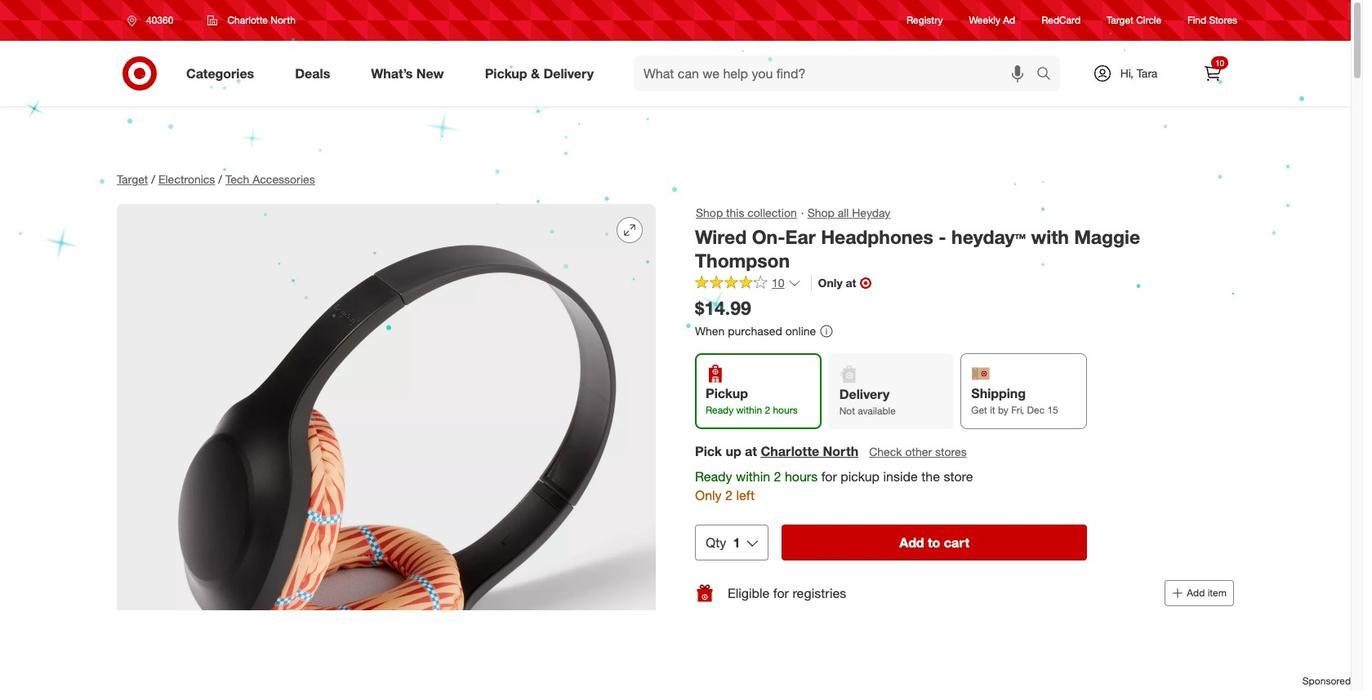 Task type: locate. For each thing, give the bounding box(es) containing it.
ad
[[1003, 14, 1016, 26]]

add left item
[[1187, 587, 1205, 600]]

ready inside pickup ready within 2 hours
[[706, 405, 734, 417]]

pickup & delivery link
[[471, 56, 614, 92]]

only left left
[[695, 488, 722, 504]]

delivery
[[544, 65, 594, 81], [840, 387, 890, 403]]

to
[[928, 535, 941, 551]]

2 down pick up at charlotte north
[[774, 469, 781, 486]]

hours up pick up at charlotte north
[[773, 405, 798, 417]]

0 vertical spatial target
[[1107, 14, 1134, 26]]

1 horizontal spatial only
[[818, 277, 843, 290]]

1 vertical spatial for
[[774, 585, 789, 602]]

/
[[151, 172, 155, 186], [218, 172, 222, 186]]

charlotte up ready within 2 hours for pickup inside the store only 2 left in the bottom of the page
[[761, 444, 820, 460]]

stores
[[1210, 14, 1238, 26]]

registry
[[907, 14, 943, 26]]

0 vertical spatial 10 link
[[1195, 56, 1231, 92]]

0 horizontal spatial /
[[151, 172, 155, 186]]

qty
[[706, 535, 727, 551]]

0 horizontal spatial for
[[774, 585, 789, 602]]

0 vertical spatial within
[[737, 405, 762, 417]]

0 vertical spatial for
[[822, 469, 837, 486]]

charlotte inside dropdown button
[[227, 14, 268, 26]]

1 horizontal spatial /
[[218, 172, 222, 186]]

1 horizontal spatial target
[[1107, 14, 1134, 26]]

search
[[1029, 67, 1069, 83]]

10 link down find stores link
[[1195, 56, 1231, 92]]

left
[[736, 488, 755, 504]]

at
[[846, 277, 857, 290], [745, 444, 757, 460]]

at right up
[[745, 444, 757, 460]]

1 shop from the left
[[696, 206, 723, 220]]

0 horizontal spatial at
[[745, 444, 757, 460]]

0 vertical spatial pickup
[[485, 65, 527, 81]]

10 down "thompson"
[[772, 277, 785, 290]]

store
[[944, 469, 974, 486]]

find stores
[[1188, 14, 1238, 26]]

1 vertical spatial pickup
[[706, 386, 748, 402]]

0 vertical spatial hours
[[773, 405, 798, 417]]

fri,
[[1012, 405, 1025, 417]]

hours
[[773, 405, 798, 417], [785, 469, 818, 486]]

add left the to
[[900, 535, 924, 551]]

1 horizontal spatial shop
[[808, 206, 835, 220]]

accessories
[[253, 172, 315, 186]]

the
[[922, 469, 940, 486]]

0 horizontal spatial only
[[695, 488, 722, 504]]

registry link
[[907, 13, 943, 27]]

2 shop from the left
[[808, 206, 835, 220]]

2
[[765, 405, 770, 417], [774, 469, 781, 486], [726, 488, 733, 504]]

1 vertical spatial 2
[[774, 469, 781, 486]]

0 vertical spatial at
[[846, 277, 857, 290]]

1 horizontal spatial add
[[1187, 587, 1205, 600]]

shop
[[696, 206, 723, 220], [808, 206, 835, 220]]

pickup up up
[[706, 386, 748, 402]]

ready inside ready within 2 hours for pickup inside the store only 2 left
[[695, 469, 733, 486]]

0 horizontal spatial add
[[900, 535, 924, 551]]

charlotte up categories link
[[227, 14, 268, 26]]

shop left the all
[[808, 206, 835, 220]]

purchased
[[728, 325, 783, 338]]

hours inside ready within 2 hours for pickup inside the store only 2 left
[[785, 469, 818, 486]]

target
[[1107, 14, 1134, 26], [117, 172, 148, 186]]

10 link
[[1195, 56, 1231, 92], [695, 276, 801, 294]]

pickup
[[485, 65, 527, 81], [706, 386, 748, 402]]

north up the deals
[[271, 14, 296, 26]]

weekly ad link
[[969, 13, 1016, 27]]

only
[[818, 277, 843, 290], [695, 488, 722, 504]]

shop left this
[[696, 206, 723, 220]]

add
[[900, 535, 924, 551], [1187, 587, 1205, 600]]

categories
[[186, 65, 254, 81]]

add item button
[[1165, 581, 1234, 607]]

1 vertical spatial hours
[[785, 469, 818, 486]]

north up pickup
[[823, 444, 859, 460]]

1 within from the top
[[737, 405, 762, 417]]

shipping
[[972, 386, 1026, 402]]

0 vertical spatial only
[[818, 277, 843, 290]]

this
[[726, 206, 745, 220]]

pickup inside "link"
[[485, 65, 527, 81]]

target left electronics
[[117, 172, 148, 186]]

shop for shop this collection
[[696, 206, 723, 220]]

0 vertical spatial delivery
[[544, 65, 594, 81]]

1 vertical spatial ready
[[695, 469, 733, 486]]

1 horizontal spatial pickup
[[706, 386, 748, 402]]

2 horizontal spatial 2
[[774, 469, 781, 486]]

heyday
[[852, 206, 891, 220]]

0 horizontal spatial charlotte
[[227, 14, 268, 26]]

tech accessories link
[[226, 172, 315, 186]]

wired on-ear headphones - heyday™ with maggie thompson
[[695, 225, 1141, 272]]

10 link down "thompson"
[[695, 276, 801, 294]]

target circle link
[[1107, 13, 1162, 27]]

ear
[[786, 225, 816, 248]]

weekly
[[969, 14, 1001, 26]]

1 vertical spatial add
[[1187, 587, 1205, 600]]

1 horizontal spatial at
[[846, 277, 857, 290]]

when purchased online
[[695, 325, 816, 338]]

pickup & delivery
[[485, 65, 594, 81]]

1 vertical spatial within
[[736, 469, 771, 486]]

/ right the target link
[[151, 172, 155, 186]]

10
[[1216, 58, 1225, 68], [772, 277, 785, 290]]

1 vertical spatial north
[[823, 444, 859, 460]]

-
[[939, 225, 947, 248]]

within up left
[[736, 469, 771, 486]]

add to cart
[[900, 535, 970, 551]]

hours down charlotte north button
[[785, 469, 818, 486]]

2 up pick up at charlotte north
[[765, 405, 770, 417]]

1 vertical spatial at
[[745, 444, 757, 460]]

pickup inside pickup ready within 2 hours
[[706, 386, 748, 402]]

1 vertical spatial target
[[117, 172, 148, 186]]

for right eligible
[[774, 585, 789, 602]]

1 vertical spatial only
[[695, 488, 722, 504]]

pickup for &
[[485, 65, 527, 81]]

at down the headphones
[[846, 277, 857, 290]]

online
[[786, 325, 816, 338]]

available
[[858, 405, 896, 418]]

1 vertical spatial 10 link
[[695, 276, 801, 294]]

ready down pick
[[695, 469, 733, 486]]

target for target / electronics / tech accessories
[[117, 172, 148, 186]]

get
[[972, 405, 988, 417]]

target / electronics / tech accessories
[[117, 172, 315, 186]]

0 horizontal spatial pickup
[[485, 65, 527, 81]]

0 vertical spatial charlotte
[[227, 14, 268, 26]]

pickup left &
[[485, 65, 527, 81]]

search button
[[1029, 56, 1069, 95]]

pickup
[[841, 469, 880, 486]]

0 horizontal spatial north
[[271, 14, 296, 26]]

1 vertical spatial 10
[[772, 277, 785, 290]]

stores
[[935, 446, 967, 459]]

&
[[531, 65, 540, 81]]

10 down stores
[[1216, 58, 1225, 68]]

what's
[[371, 65, 413, 81]]

1 vertical spatial delivery
[[840, 387, 890, 403]]

1 horizontal spatial 2
[[765, 405, 770, 417]]

1 horizontal spatial 10
[[1216, 58, 1225, 68]]

target left circle
[[1107, 14, 1134, 26]]

0 horizontal spatial shop
[[696, 206, 723, 220]]

item
[[1208, 587, 1227, 600]]

0 vertical spatial ready
[[706, 405, 734, 417]]

1 horizontal spatial charlotte
[[761, 444, 820, 460]]

0 horizontal spatial delivery
[[544, 65, 594, 81]]

1 horizontal spatial for
[[822, 469, 837, 486]]

delivery right &
[[544, 65, 594, 81]]

2 within from the top
[[736, 469, 771, 486]]

qty 1
[[706, 535, 740, 551]]

1 horizontal spatial north
[[823, 444, 859, 460]]

by
[[998, 405, 1009, 417]]

0 vertical spatial north
[[271, 14, 296, 26]]

wired
[[695, 225, 747, 248]]

for
[[822, 469, 837, 486], [774, 585, 789, 602]]

north
[[271, 14, 296, 26], [823, 444, 859, 460]]

0 horizontal spatial 2
[[726, 488, 733, 504]]

only down the headphones
[[818, 277, 843, 290]]

2 left left
[[726, 488, 733, 504]]

0 horizontal spatial target
[[117, 172, 148, 186]]

ready up pick
[[706, 405, 734, 417]]

/ left tech
[[218, 172, 222, 186]]

within up up
[[737, 405, 762, 417]]

charlotte north button
[[197, 6, 306, 35]]

40360 button
[[117, 6, 191, 35]]

only at
[[818, 277, 857, 290]]

1 horizontal spatial delivery
[[840, 387, 890, 403]]

for left pickup
[[822, 469, 837, 486]]

0 vertical spatial add
[[900, 535, 924, 551]]

charlotte
[[227, 14, 268, 26], [761, 444, 820, 460]]

0 vertical spatial 2
[[765, 405, 770, 417]]

delivery up available
[[840, 387, 890, 403]]

1 vertical spatial charlotte
[[761, 444, 820, 460]]



Task type: vqa. For each thing, say whether or not it's contained in the screenshot.
fourth the to from left
no



Task type: describe. For each thing, give the bounding box(es) containing it.
electronics
[[158, 172, 215, 186]]

other
[[906, 446, 932, 459]]

it
[[990, 405, 996, 417]]

target circle
[[1107, 14, 1162, 26]]

$14.99
[[695, 297, 751, 320]]

wired on-ear headphones - heyday&#8482; with maggie thompson, 1 of 7 image
[[117, 204, 656, 692]]

charlotte north button
[[761, 443, 859, 462]]

target for target circle
[[1107, 14, 1134, 26]]

What can we help you find? suggestions appear below search field
[[634, 56, 1041, 92]]

delivery not available
[[840, 387, 896, 418]]

north inside dropdown button
[[271, 14, 296, 26]]

only inside ready within 2 hours for pickup inside the store only 2 left
[[695, 488, 722, 504]]

add to cart button
[[782, 525, 1087, 561]]

target link
[[117, 172, 148, 186]]

delivery inside the delivery not available
[[840, 387, 890, 403]]

0 horizontal spatial 10
[[772, 277, 785, 290]]

thompson
[[695, 249, 790, 272]]

shop all heyday
[[808, 206, 891, 220]]

dec
[[1027, 405, 1045, 417]]

2 / from the left
[[218, 172, 222, 186]]

for inside ready within 2 hours for pickup inside the store only 2 left
[[822, 469, 837, 486]]

shop for shop all heyday
[[808, 206, 835, 220]]

eligible for registries
[[728, 585, 847, 602]]

add item
[[1187, 587, 1227, 600]]

pick
[[695, 444, 722, 460]]

check
[[869, 446, 902, 459]]

on-
[[752, 225, 786, 248]]

2 vertical spatial 2
[[726, 488, 733, 504]]

charlotte north
[[227, 14, 296, 26]]

find
[[1188, 14, 1207, 26]]

redcard link
[[1042, 13, 1081, 27]]

shipping get it by fri, dec 15
[[972, 386, 1059, 417]]

add for add to cart
[[900, 535, 924, 551]]

within inside pickup ready within 2 hours
[[737, 405, 762, 417]]

headphones
[[821, 225, 934, 248]]

maggie
[[1075, 225, 1141, 248]]

ready within 2 hours for pickup inside the store only 2 left
[[695, 469, 974, 504]]

0 horizontal spatial 10 link
[[695, 276, 801, 294]]

with
[[1031, 225, 1069, 248]]

deals
[[295, 65, 330, 81]]

delivery inside pickup & delivery "link"
[[544, 65, 594, 81]]

when
[[695, 325, 725, 338]]

pickup ready within 2 hours
[[706, 386, 798, 417]]

check other stores button
[[869, 444, 968, 462]]

eligible
[[728, 585, 770, 602]]

registries
[[793, 585, 847, 602]]

redcard
[[1042, 14, 1081, 26]]

collection
[[748, 206, 797, 220]]

tara
[[1137, 66, 1158, 80]]

up
[[726, 444, 742, 460]]

pickup for ready
[[706, 386, 748, 402]]

deals link
[[281, 56, 351, 92]]

hours inside pickup ready within 2 hours
[[773, 405, 798, 417]]

weekly ad
[[969, 14, 1016, 26]]

heyday™
[[952, 225, 1026, 248]]

within inside ready within 2 hours for pickup inside the store only 2 left
[[736, 469, 771, 486]]

hi, tara
[[1121, 66, 1158, 80]]

shop this collection
[[696, 206, 797, 220]]

hi,
[[1121, 66, 1134, 80]]

tech
[[226, 172, 249, 186]]

1 horizontal spatial 10 link
[[1195, 56, 1231, 92]]

inside
[[884, 469, 918, 486]]

cart
[[944, 535, 970, 551]]

find stores link
[[1188, 13, 1238, 27]]

2 inside pickup ready within 2 hours
[[765, 405, 770, 417]]

sponsored
[[1303, 676, 1351, 688]]

what's new
[[371, 65, 444, 81]]

shop this collection link
[[695, 204, 798, 222]]

1
[[733, 535, 740, 551]]

what's new link
[[357, 56, 465, 92]]

pick up at charlotte north
[[695, 444, 859, 460]]

electronics link
[[158, 172, 215, 186]]

categories link
[[172, 56, 275, 92]]

add for add item
[[1187, 587, 1205, 600]]

0 vertical spatial 10
[[1216, 58, 1225, 68]]

check other stores
[[869, 446, 967, 459]]

new
[[417, 65, 444, 81]]

1 / from the left
[[151, 172, 155, 186]]

not
[[840, 405, 855, 418]]

15
[[1048, 405, 1059, 417]]

40360
[[146, 14, 174, 26]]

circle
[[1137, 14, 1162, 26]]

all
[[838, 206, 849, 220]]



